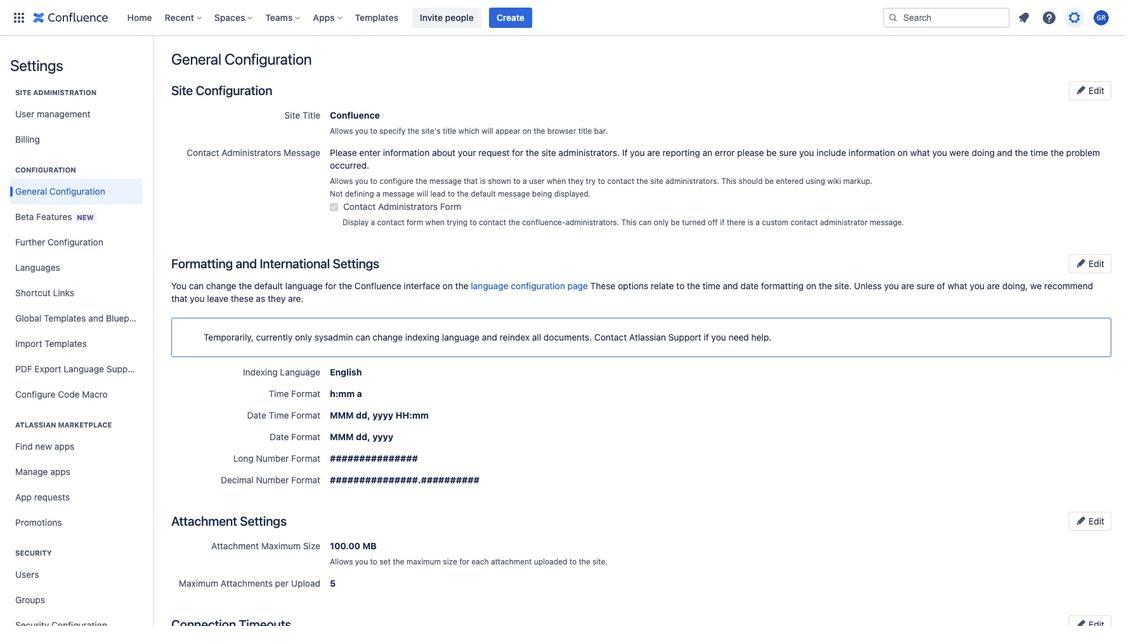 Task type: vqa. For each thing, say whether or not it's contained in the screenshot.
Upload
yes



Task type: describe. For each thing, give the bounding box(es) containing it.
displayed.
[[555, 189, 591, 199]]

site administration
[[15, 88, 97, 96]]

1 horizontal spatial are
[[902, 281, 915, 291]]

leave
[[207, 293, 229, 304]]

each
[[472, 557, 489, 567]]

you left were
[[933, 147, 948, 158]]

2 horizontal spatial can
[[639, 218, 652, 227]]

to right try
[[598, 176, 606, 186]]

you right unless
[[885, 281, 900, 291]]

small image for attachment settings
[[1077, 516, 1087, 526]]

0 horizontal spatial default
[[254, 281, 283, 291]]

the left confluence-
[[509, 218, 520, 227]]

1 horizontal spatial language
[[280, 367, 321, 378]]

format for long number format
[[291, 453, 321, 464]]

format for decimal number format
[[291, 475, 321, 486]]

language left configuration
[[471, 281, 509, 291]]

configure code macro link
[[10, 382, 142, 408]]

you left include
[[800, 147, 815, 158]]

mmm for mmm dd, yyyy hh:mm
[[330, 410, 354, 421]]

invite
[[420, 12, 443, 23]]

for for language
[[325, 281, 337, 291]]

2 title from the left
[[579, 126, 592, 136]]

1 horizontal spatial only
[[654, 218, 669, 227]]

1 vertical spatial be
[[765, 176, 774, 186]]

links
[[53, 288, 74, 298]]

language right indexing
[[442, 332, 480, 343]]

temporarily, currently only sysadmin can change indexing language and reindex all documents. contact atlassian support if you need help.
[[204, 332, 772, 343]]

formatting
[[762, 281, 804, 291]]

these options relate to the time and date formatting on the site. unless you are sure of what you are doing, we recommend that you leave these as they are.
[[171, 281, 1094, 304]]

help icon image
[[1042, 10, 1058, 25]]

2 horizontal spatial settings
[[333, 256, 380, 271]]

a right h:mm on the bottom left of page
[[357, 389, 362, 399]]

languages link
[[10, 255, 142, 281]]

2 vertical spatial be
[[671, 218, 680, 227]]

manage apps link
[[10, 460, 142, 485]]

contact for contact administrators message
[[187, 147, 219, 158]]

the right relate
[[687, 281, 701, 291]]

spaces button
[[211, 7, 258, 28]]

site configuration
[[171, 83, 272, 98]]

1 format from the top
[[291, 389, 321, 399]]

what inside these options relate to the time and date formatting on the site. unless you are sure of what you are doing, we recommend that you leave these as they are.
[[948, 281, 968, 291]]

1 vertical spatial confluence
[[355, 281, 402, 291]]

to left set at the bottom of page
[[370, 557, 378, 567]]

0 horizontal spatial this
[[622, 218, 637, 227]]

you can change the default language for the confluence interface on the language configuration page
[[171, 281, 588, 291]]

3 format from the top
[[291, 432, 321, 442]]

configure
[[380, 176, 414, 186]]

about
[[432, 147, 456, 158]]

time inside these options relate to the time and date formatting on the site. unless you are sure of what you are doing, we recommend that you leave these as they are.
[[703, 281, 721, 291]]

you inside confluence allows you to specify the site's title which will appear on the browser title bar.
[[355, 126, 368, 136]]

1 vertical spatial administrators.
[[666, 176, 720, 186]]

0 horizontal spatial site
[[542, 147, 557, 158]]

on right interface at left
[[443, 281, 453, 291]]

dd, for mmm dd, yyyy hh:mm
[[356, 410, 371, 421]]

1 horizontal spatial atlassian
[[630, 332, 666, 343]]

defining
[[345, 189, 374, 199]]

2 vertical spatial contact
[[595, 332, 627, 343]]

home
[[127, 12, 152, 23]]

1 horizontal spatial general configuration
[[171, 50, 312, 68]]

language inside configuration group
[[64, 364, 104, 375]]

contact down the contact administrators form at top
[[377, 218, 405, 227]]

yyyy for mmm dd, yyyy
[[373, 432, 394, 442]]

1 vertical spatial if
[[704, 332, 709, 343]]

further configuration link
[[10, 230, 142, 255]]

to right trying
[[470, 218, 477, 227]]

2 horizontal spatial are
[[988, 281, 1001, 291]]

the right uploaded on the bottom of the page
[[579, 557, 591, 567]]

app
[[15, 492, 32, 503]]

0 vertical spatial apps
[[54, 441, 74, 452]]

1 horizontal spatial message
[[430, 176, 462, 186]]

the up form
[[457, 189, 469, 199]]

your profile and preferences image
[[1094, 10, 1110, 25]]

a left 'custom'
[[756, 218, 760, 227]]

1 horizontal spatial is
[[748, 218, 754, 227]]

recommend
[[1045, 281, 1094, 291]]

please
[[330, 147, 357, 158]]

languages
[[15, 262, 60, 273]]

wiki
[[828, 176, 842, 186]]

atlassian inside atlassian marketplace group
[[15, 421, 56, 429]]

a right the "defining"
[[376, 189, 381, 199]]

all
[[533, 332, 542, 343]]

1 title from the left
[[443, 126, 457, 136]]

edit for site configuration
[[1087, 85, 1105, 96]]

site's
[[422, 126, 441, 136]]

new
[[35, 441, 52, 452]]

the right set at the bottom of page
[[393, 557, 405, 567]]

edit link for site configuration
[[1070, 81, 1112, 100]]

3 small image from the top
[[1077, 620, 1087, 627]]

date format
[[270, 432, 321, 442]]

maximum
[[407, 557, 441, 567]]

off
[[708, 218, 718, 227]]

that inside these options relate to the time and date formatting on the site. unless you are sure of what you are doing, we recommend that you leave these as they are.
[[171, 293, 188, 304]]

long
[[234, 453, 254, 464]]

new
[[77, 213, 94, 221]]

0 horizontal spatial settings
[[10, 57, 63, 74]]

markup.
[[844, 176, 873, 186]]

shortcut links
[[15, 288, 74, 298]]

you right the of
[[971, 281, 985, 291]]

should
[[739, 176, 763, 186]]

blueprints
[[106, 313, 147, 324]]

of
[[938, 281, 946, 291]]

user
[[529, 176, 545, 186]]

temporarily,
[[204, 332, 254, 343]]

confluence inside confluence allows you to specify the site's title which will appear on the browser title bar.
[[330, 110, 380, 121]]

attachment
[[491, 557, 532, 567]]

management
[[37, 109, 90, 119]]

date for date format
[[270, 432, 289, 442]]

templates inside global 'element'
[[355, 12, 399, 23]]

error
[[715, 147, 735, 158]]

the left site's
[[408, 126, 420, 136]]

manage
[[15, 467, 48, 477]]

appear
[[496, 126, 521, 136]]

global element
[[8, 0, 881, 35]]

administrator
[[821, 218, 868, 227]]

1 information from the left
[[383, 147, 430, 158]]

to inside these options relate to the time and date formatting on the site. unless you are sure of what you are doing, we recommend that you leave these as they are.
[[677, 281, 685, 291]]

indexing
[[406, 332, 440, 343]]

configuration group
[[10, 152, 147, 411]]

trying
[[447, 218, 468, 227]]

contact right 'custom'
[[791, 218, 818, 227]]

features
[[36, 211, 72, 222]]

include
[[817, 147, 847, 158]]

attachment settings
[[171, 514, 287, 529]]

administrators for message
[[222, 147, 281, 158]]

invite people button
[[413, 7, 482, 28]]

browser
[[548, 126, 577, 136]]

if
[[623, 147, 628, 158]]

1 vertical spatial only
[[295, 332, 312, 343]]

billing link
[[10, 127, 142, 152]]

a right display at the left
[[371, 218, 375, 227]]

general inside configuration group
[[15, 186, 47, 197]]

administrators for form
[[378, 201, 438, 212]]

h:mm a
[[330, 389, 362, 399]]

the left problem
[[1051, 147, 1065, 158]]

1 vertical spatial change
[[373, 332, 403, 343]]

you up the "defining"
[[355, 176, 368, 186]]

and up the these
[[236, 256, 257, 271]]

banner containing home
[[0, 0, 1125, 36]]

you right 'if'
[[631, 147, 645, 158]]

the right doing
[[1016, 147, 1029, 158]]

need
[[729, 332, 750, 343]]

0 vertical spatial be
[[767, 147, 777, 158]]

atlassian marketplace
[[15, 421, 112, 429]]

0 horizontal spatial maximum
[[179, 578, 218, 589]]

2 time from the top
[[269, 410, 289, 421]]

edit link for formatting and international settings
[[1070, 255, 1112, 274]]

2 horizontal spatial message
[[498, 189, 530, 199]]

you left 'leave'
[[190, 293, 205, 304]]

the up the sysadmin at the bottom left of the page
[[339, 281, 352, 291]]

atlassian marketplace group
[[10, 408, 142, 540]]

sure inside these options relate to the time and date formatting on the site. unless you are sure of what you are doing, we recommend that you leave these as they are.
[[917, 281, 935, 291]]

site for site title
[[285, 110, 300, 121]]

2 vertical spatial settings
[[240, 514, 287, 529]]

templates for import templates
[[45, 338, 87, 349]]

and left reindex
[[482, 332, 498, 343]]

###############.##########
[[330, 475, 480, 486]]

the left browser
[[534, 126, 546, 136]]

using
[[806, 176, 826, 186]]

time format
[[269, 389, 321, 399]]

0 horizontal spatial message
[[383, 189, 415, 199]]

for inside 100.00 mb allows you to set the maximum size for each attachment uploaded to the site.
[[460, 557, 470, 567]]

people
[[445, 12, 474, 23]]

contact inside please enter information about your request for the site administrators. if you are reporting an error please be sure you include information on what you were doing and the time the problem occurred. allows you to configure the message that is shown to a user when they try to contact the site administrators. this should be entered using wiki markup. not defining a message will lead to the default message being displayed.
[[608, 176, 635, 186]]

display a contact form when trying to contact the confluence-administrators. this can only be turned off if there is a custom contact administrator message.
[[343, 218, 905, 227]]

they inside please enter information about your request for the site administrators. if you are reporting an error please be sure you include information on what you were doing and the time the problem occurred. allows you to configure the message that is shown to a user when they try to contact the site administrators. this should be entered using wiki markup. not defining a message will lead to the default message being displayed.
[[569, 176, 584, 186]]

you left need at the right of page
[[712, 332, 727, 343]]

1 horizontal spatial if
[[721, 218, 725, 227]]

the up the these
[[239, 281, 252, 291]]

the right configure at the top of page
[[416, 176, 428, 186]]

the right interface at left
[[456, 281, 469, 291]]

5
[[330, 578, 336, 589]]

unless
[[855, 281, 882, 291]]

these
[[591, 281, 616, 291]]

1 vertical spatial can
[[189, 281, 204, 291]]

size
[[443, 557, 458, 567]]

on inside confluence allows you to specify the site's title which will appear on the browser title bar.
[[523, 126, 532, 136]]

occurred.
[[330, 160, 370, 171]]

contact for contact administrators form
[[343, 201, 376, 212]]

and inside global templates and blueprints "link"
[[88, 313, 104, 324]]

home link
[[123, 7, 156, 28]]

0 vertical spatial administrators.
[[559, 147, 620, 158]]

interface
[[404, 281, 441, 291]]

are.
[[288, 293, 304, 304]]

as
[[256, 293, 265, 304]]

this inside please enter information about your request for the site administrators. if you are reporting an error please be sure you include information on what you were doing and the time the problem occurred. allows you to configure the message that is shown to a user when they try to contact the site administrators. this should be entered using wiki markup. not defining a message will lead to the default message being displayed.
[[722, 176, 737, 186]]



Task type: locate. For each thing, give the bounding box(es) containing it.
h:mm
[[330, 389, 355, 399]]

1 vertical spatial site
[[651, 176, 664, 186]]

0 vertical spatial edit link
[[1070, 81, 1112, 100]]

0 horizontal spatial general
[[15, 186, 47, 197]]

1 vertical spatial atlassian
[[15, 421, 56, 429]]

international
[[260, 256, 330, 271]]

2 information from the left
[[849, 147, 896, 158]]

and left the date
[[723, 281, 739, 291]]

are inside please enter information about your request for the site administrators. if you are reporting an error please be sure you include information on what you were doing and the time the problem occurred. allows you to configure the message that is shown to a user when they try to contact the site administrators. this should be entered using wiki markup. not defining a message will lead to the default message being displayed.
[[648, 147, 661, 158]]

edit link for attachment settings
[[1070, 512, 1112, 531]]

1 vertical spatial maximum
[[179, 578, 218, 589]]

1 horizontal spatial this
[[722, 176, 737, 186]]

when inside please enter information about your request for the site administrators. if you are reporting an error please be sure you include information on what you were doing and the time the problem occurred. allows you to configure the message that is shown to a user when they try to contact the site administrators. this should be entered using wiki markup. not defining a message will lead to the default message being displayed.
[[547, 176, 566, 186]]

0 vertical spatial mmm
[[330, 410, 354, 421]]

mmm up ###############
[[330, 432, 354, 442]]

general configuration inside configuration group
[[15, 186, 105, 197]]

language up are.
[[285, 281, 323, 291]]

collapse sidebar image
[[138, 42, 166, 67]]

contact
[[608, 176, 635, 186], [377, 218, 405, 227], [479, 218, 507, 227], [791, 218, 818, 227]]

confluence left interface at left
[[355, 281, 402, 291]]

to right "shown"
[[514, 176, 521, 186]]

you inside 100.00 mb allows you to set the maximum size for each attachment uploaded to the site.
[[355, 557, 368, 567]]

message down "shown"
[[498, 189, 530, 199]]

1 horizontal spatial sure
[[917, 281, 935, 291]]

and inside please enter information about your request for the site administrators. if you are reporting an error please be sure you include information on what you were doing and the time the problem occurred. allows you to configure the message that is shown to a user when they try to contact the site administrators. this should be entered using wiki markup. not defining a message will lead to the default message being displayed.
[[998, 147, 1013, 158]]

format for date time format
[[291, 410, 321, 421]]

when right form on the left of page
[[426, 218, 445, 227]]

0 vertical spatial dd,
[[356, 410, 371, 421]]

language down import templates link
[[64, 364, 104, 375]]

default inside please enter information about your request for the site administrators. if you are reporting an error please be sure you include information on what you were doing and the time the problem occurred. allows you to configure the message that is shown to a user when they try to contact the site administrators. this should be entered using wiki markup. not defining a message will lead to the default message being displayed.
[[471, 189, 496, 199]]

1 vertical spatial allows
[[330, 176, 353, 186]]

be right should
[[765, 176, 774, 186]]

can
[[639, 218, 652, 227], [189, 281, 204, 291], [356, 332, 371, 343]]

number for long
[[256, 453, 289, 464]]

long number format
[[234, 453, 321, 464]]

title
[[443, 126, 457, 136], [579, 126, 592, 136]]

time down indexing language
[[269, 389, 289, 399]]

site administration group
[[10, 75, 142, 156]]

global templates and blueprints link
[[10, 306, 147, 331]]

teams
[[266, 12, 293, 23]]

reporting
[[663, 147, 701, 158]]

1 horizontal spatial for
[[460, 557, 470, 567]]

page
[[568, 281, 588, 291]]

1 mmm from the top
[[330, 410, 354, 421]]

configuration
[[225, 50, 312, 68], [196, 83, 272, 98], [15, 166, 76, 174], [49, 186, 105, 197], [48, 237, 103, 248]]

general configuration up beta features new
[[15, 186, 105, 197]]

sure left the of
[[917, 281, 935, 291]]

attachment for attachment maximum size
[[211, 541, 259, 552]]

only left turned
[[654, 218, 669, 227]]

site for site configuration
[[171, 83, 193, 98]]

if right off on the right of the page
[[721, 218, 725, 227]]

4 format from the top
[[291, 453, 321, 464]]

None checkbox
[[330, 203, 338, 211]]

on inside these options relate to the time and date formatting on the site. unless you are sure of what you are doing, we recommend that you leave these as they are.
[[807, 281, 817, 291]]

settings icon image
[[1068, 10, 1083, 25]]

administrators. down displayed.
[[566, 218, 620, 227]]

sure inside please enter information about your request for the site administrators. if you are reporting an error please be sure you include information on what you were doing and the time the problem occurred. allows you to configure the message that is shown to a user when they try to contact the site administrators. this should be entered using wiki markup. not defining a message will lead to the default message being displayed.
[[780, 147, 798, 158]]

information down the specify
[[383, 147, 430, 158]]

site.
[[835, 281, 852, 291], [593, 557, 608, 567]]

2 horizontal spatial for
[[512, 147, 524, 158]]

edit for attachment settings
[[1087, 516, 1105, 527]]

0 vertical spatial administrators
[[222, 147, 281, 158]]

0 horizontal spatial contact
[[187, 147, 219, 158]]

message
[[284, 147, 321, 158]]

message up lead
[[430, 176, 462, 186]]

yyyy for mmm dd, yyyy hh:mm
[[373, 410, 394, 421]]

default down "shown"
[[471, 189, 496, 199]]

they up displayed.
[[569, 176, 584, 186]]

apps up requests
[[50, 467, 70, 477]]

templates inside "link"
[[44, 313, 86, 324]]

1 horizontal spatial what
[[948, 281, 968, 291]]

are left the of
[[902, 281, 915, 291]]

language configuration page link
[[471, 281, 588, 291]]

what right the of
[[948, 281, 968, 291]]

templates down links
[[44, 313, 86, 324]]

0 horizontal spatial when
[[426, 218, 445, 227]]

title right site's
[[443, 126, 457, 136]]

site. inside these options relate to the time and date formatting on the site. unless you are sure of what you are doing, we recommend that you leave these as they are.
[[835, 281, 852, 291]]

5 format from the top
[[291, 475, 321, 486]]

contact administrators form
[[343, 201, 462, 212]]

1 vertical spatial what
[[948, 281, 968, 291]]

2 small image from the top
[[1077, 516, 1087, 526]]

format up date time format
[[291, 389, 321, 399]]

form
[[407, 218, 424, 227]]

to up the "defining"
[[370, 176, 378, 186]]

for for request
[[512, 147, 524, 158]]

mmm for mmm dd, yyyy
[[330, 432, 354, 442]]

what inside please enter information about your request for the site administrators. if you are reporting an error please be sure you include information on what you were doing and the time the problem occurred. allows you to configure the message that is shown to a user when they try to contact the site administrators. this should be entered using wiki markup. not defining a message will lead to the default message being displayed.
[[911, 147, 931, 158]]

1 vertical spatial time
[[269, 410, 289, 421]]

configuration
[[511, 281, 566, 291]]

apps button
[[309, 7, 348, 28]]

0 vertical spatial number
[[256, 453, 289, 464]]

0 horizontal spatial that
[[171, 293, 188, 304]]

import
[[15, 338, 42, 349]]

dd, up ###############
[[356, 432, 371, 442]]

what
[[911, 147, 931, 158], [948, 281, 968, 291]]

templates right apps 'popup button'
[[355, 12, 399, 23]]

2 vertical spatial can
[[356, 332, 371, 343]]

0 horizontal spatial they
[[268, 293, 286, 304]]

notification icon image
[[1017, 10, 1032, 25]]

0 horizontal spatial what
[[911, 147, 931, 158]]

to inside confluence allows you to specify the site's title which will appear on the browser title bar.
[[370, 126, 378, 136]]

1 vertical spatial default
[[254, 281, 283, 291]]

they inside these options relate to the time and date formatting on the site. unless you are sure of what you are doing, we recommend that you leave these as they are.
[[268, 293, 286, 304]]

small image for formatting and international settings
[[1077, 258, 1087, 269]]

help.
[[752, 332, 772, 343]]

number
[[256, 453, 289, 464], [256, 475, 289, 486]]

Search field
[[884, 7, 1011, 28]]

indexing
[[243, 367, 278, 378]]

confluence allows you to specify the site's title which will appear on the browser title bar.
[[330, 110, 608, 136]]

number down long number format
[[256, 475, 289, 486]]

1 vertical spatial support
[[106, 364, 139, 375]]

administrators left message
[[222, 147, 281, 158]]

site title
[[285, 110, 321, 121]]

0 vertical spatial when
[[547, 176, 566, 186]]

0 vertical spatial confluence
[[330, 110, 380, 121]]

0 vertical spatial site
[[542, 147, 557, 158]]

2 vertical spatial allows
[[330, 557, 353, 567]]

1 horizontal spatial time
[[1031, 147, 1049, 158]]

sure
[[780, 147, 798, 158], [917, 281, 935, 291]]

that down the you
[[171, 293, 188, 304]]

date for date time format
[[247, 410, 267, 421]]

0 horizontal spatial support
[[106, 364, 139, 375]]

that inside please enter information about your request for the site administrators. if you are reporting an error please be sure you include information on what you were doing and the time the problem occurred. allows you to configure the message that is shown to a user when they try to contact the site administrators. this should be entered using wiki markup. not defining a message will lead to the default message being displayed.
[[464, 176, 478, 186]]

0 vertical spatial allows
[[330, 126, 353, 136]]

settings up you can change the default language for the confluence interface on the language configuration page
[[333, 256, 380, 271]]

export
[[35, 364, 61, 375]]

0 horizontal spatial language
[[64, 364, 104, 375]]

1 vertical spatial attachment
[[211, 541, 259, 552]]

formatting and international settings
[[171, 256, 380, 271]]

mb
[[363, 541, 377, 552]]

search image
[[889, 12, 899, 23]]

appswitcher icon image
[[11, 10, 27, 25]]

2 format from the top
[[291, 410, 321, 421]]

1 vertical spatial yyyy
[[373, 432, 394, 442]]

settings up site administration
[[10, 57, 63, 74]]

allows up not
[[330, 176, 353, 186]]

sure up entered
[[780, 147, 798, 158]]

2 horizontal spatial site
[[285, 110, 300, 121]]

configure code macro
[[15, 389, 108, 400]]

promotions link
[[10, 510, 142, 536]]

contact right trying
[[479, 218, 507, 227]]

1 vertical spatial they
[[268, 293, 286, 304]]

templates up pdf export language support link
[[45, 338, 87, 349]]

problem
[[1067, 147, 1101, 158]]

0 horizontal spatial if
[[704, 332, 709, 343]]

to right uploaded on the bottom of the page
[[570, 557, 577, 567]]

global
[[15, 313, 41, 324]]

1 number from the top
[[256, 453, 289, 464]]

1 horizontal spatial will
[[482, 126, 494, 136]]

time left the date
[[703, 281, 721, 291]]

specify
[[380, 126, 406, 136]]

0 horizontal spatial atlassian
[[15, 421, 56, 429]]

2 edit link from the top
[[1070, 255, 1112, 274]]

format up date format at the left bottom of the page
[[291, 410, 321, 421]]

1 edit from the top
[[1087, 85, 1105, 96]]

they right as
[[268, 293, 286, 304]]

can left turned
[[639, 218, 652, 227]]

1 vertical spatial contact
[[343, 201, 376, 212]]

relate
[[651, 281, 674, 291]]

format
[[291, 389, 321, 399], [291, 410, 321, 421], [291, 432, 321, 442], [291, 453, 321, 464], [291, 475, 321, 486]]

3 edit link from the top
[[1070, 512, 1112, 531]]

recent button
[[161, 7, 207, 28]]

to left the specify
[[370, 126, 378, 136]]

1 horizontal spatial date
[[270, 432, 289, 442]]

banner
[[0, 0, 1125, 36]]

date time format
[[247, 410, 321, 421]]

if left need at the right of page
[[704, 332, 709, 343]]

yyyy
[[373, 410, 394, 421], [373, 432, 394, 442]]

1 vertical spatial number
[[256, 475, 289, 486]]

1 horizontal spatial site
[[171, 83, 193, 98]]

site down browser
[[542, 147, 557, 158]]

1 horizontal spatial can
[[356, 332, 371, 343]]

format down date format at the left bottom of the page
[[291, 453, 321, 464]]

100.00 mb allows you to set the maximum size for each attachment uploaded to the site.
[[330, 541, 608, 567]]

the up display a contact form when trying to contact the confluence-administrators. this can only be turned off if there is a custom contact administrator message.
[[637, 176, 649, 186]]

dd, for mmm dd, yyyy
[[356, 432, 371, 442]]

1 vertical spatial dd,
[[356, 432, 371, 442]]

1 dd, from the top
[[356, 410, 371, 421]]

for right size
[[460, 557, 470, 567]]

1 vertical spatial sure
[[917, 281, 935, 291]]

recent
[[165, 12, 194, 23]]

user management link
[[10, 102, 142, 127]]

1 horizontal spatial support
[[669, 332, 702, 343]]

will left lead
[[417, 189, 429, 199]]

allows inside 100.00 mb allows you to set the maximum size for each attachment uploaded to the site.
[[330, 557, 353, 567]]

format down date time format
[[291, 432, 321, 442]]

maximum left attachments
[[179, 578, 218, 589]]

1 vertical spatial will
[[417, 189, 429, 199]]

and left blueprints
[[88, 313, 104, 324]]

maximum
[[261, 541, 301, 552], [179, 578, 218, 589]]

the left unless
[[819, 281, 833, 291]]

users
[[15, 569, 39, 580]]

0 horizontal spatial site
[[15, 88, 31, 96]]

decimal number format
[[221, 475, 321, 486]]

general configuration link
[[10, 179, 142, 204]]

on inside please enter information about your request for the site administrators. if you are reporting an error please be sure you include information on what you were doing and the time the problem occurred. allows you to configure the message that is shown to a user when they try to contact the site administrators. this should be entered using wiki markup. not defining a message will lead to the default message being displayed.
[[898, 147, 908, 158]]

1 vertical spatial edit
[[1087, 258, 1105, 269]]

site down reporting
[[651, 176, 664, 186]]

small image
[[1077, 85, 1087, 95]]

1 horizontal spatial general
[[171, 50, 221, 68]]

1 vertical spatial general configuration
[[15, 186, 105, 197]]

1 vertical spatial edit link
[[1070, 255, 1112, 274]]

change left indexing
[[373, 332, 403, 343]]

0 horizontal spatial only
[[295, 332, 312, 343]]

administrators up form on the left of page
[[378, 201, 438, 212]]

to right relate
[[677, 281, 685, 291]]

administration
[[33, 88, 97, 96]]

2 vertical spatial administrators.
[[566, 218, 620, 227]]

is left "shown"
[[480, 176, 486, 186]]

are left reporting
[[648, 147, 661, 158]]

being
[[533, 189, 553, 199]]

confluence up please
[[330, 110, 380, 121]]

0 horizontal spatial change
[[206, 281, 236, 291]]

0 horizontal spatial are
[[648, 147, 661, 158]]

not
[[330, 189, 343, 199]]

site for site administration
[[15, 88, 31, 96]]

to up form
[[448, 189, 455, 199]]

decimal
[[221, 475, 254, 486]]

0 vertical spatial if
[[721, 218, 725, 227]]

site
[[171, 83, 193, 98], [15, 88, 31, 96], [285, 110, 300, 121]]

2 edit from the top
[[1087, 258, 1105, 269]]

general up site configuration
[[171, 50, 221, 68]]

allows inside please enter information about your request for the site administrators. if you are reporting an error please be sure you include information on what you were doing and the time the problem occurred. allows you to configure the message that is shown to a user when they try to contact the site administrators. this should be entered using wiki markup. not defining a message will lead to the default message being displayed.
[[330, 176, 353, 186]]

3 edit from the top
[[1087, 516, 1105, 527]]

the up "user"
[[526, 147, 539, 158]]

0 horizontal spatial will
[[417, 189, 429, 199]]

user management
[[15, 109, 90, 119]]

2 number from the top
[[256, 475, 289, 486]]

formatting
[[171, 256, 233, 271]]

bar.
[[595, 126, 608, 136]]

1 vertical spatial apps
[[50, 467, 70, 477]]

marketplace
[[58, 421, 112, 429]]

attachment down decimal
[[171, 514, 237, 529]]

teams button
[[262, 7, 306, 28]]

0 vertical spatial this
[[722, 176, 737, 186]]

find
[[15, 441, 33, 452]]

1 horizontal spatial title
[[579, 126, 592, 136]]

general
[[171, 50, 221, 68], [15, 186, 47, 197]]

maximum left size
[[261, 541, 301, 552]]

2 vertical spatial small image
[[1077, 620, 1087, 627]]

a left "user"
[[523, 176, 527, 186]]

groups
[[15, 595, 45, 606]]

1 small image from the top
[[1077, 258, 1087, 269]]

support inside pdf export language support link
[[106, 364, 139, 375]]

2 allows from the top
[[330, 176, 353, 186]]

can right the sysadmin at the bottom left of the page
[[356, 332, 371, 343]]

2 yyyy from the top
[[373, 432, 394, 442]]

0 vertical spatial is
[[480, 176, 486, 186]]

2 vertical spatial templates
[[45, 338, 87, 349]]

0 horizontal spatial for
[[325, 281, 337, 291]]

import templates
[[15, 338, 87, 349]]

0 horizontal spatial time
[[703, 281, 721, 291]]

an
[[703, 147, 713, 158]]

1 horizontal spatial information
[[849, 147, 896, 158]]

be right please
[[767, 147, 777, 158]]

will right which on the left
[[482, 126, 494, 136]]

0 vertical spatial only
[[654, 218, 669, 227]]

yyyy down mmm dd, yyyy hh:mm on the left of page
[[373, 432, 394, 442]]

0 vertical spatial templates
[[355, 12, 399, 23]]

1 vertical spatial is
[[748, 218, 754, 227]]

users link
[[10, 562, 142, 588]]

1 vertical spatial general
[[15, 186, 47, 197]]

settings
[[10, 57, 63, 74], [333, 256, 380, 271], [240, 514, 287, 529]]

are left doing,
[[988, 281, 1001, 291]]

2 dd, from the top
[[356, 432, 371, 442]]

that down your
[[464, 176, 478, 186]]

set
[[380, 557, 391, 567]]

time down time format
[[269, 410, 289, 421]]

allows inside confluence allows you to specify the site's title which will appear on the browser title bar.
[[330, 126, 353, 136]]

administrators. down reporting
[[666, 176, 720, 186]]

site inside site administration group
[[15, 88, 31, 96]]

1 vertical spatial when
[[426, 218, 445, 227]]

is inside please enter information about your request for the site administrators. if you are reporting an error please be sure you include information on what you were doing and the time the problem occurred. allows you to configure the message that is shown to a user when they try to contact the site administrators. this should be entered using wiki markup. not defining a message will lead to the default message being displayed.
[[480, 176, 486, 186]]

shortcut links link
[[10, 281, 142, 306]]

attachments
[[221, 578, 273, 589]]

small image
[[1077, 258, 1087, 269], [1077, 516, 1087, 526], [1077, 620, 1087, 627]]

templates for global templates and blueprints
[[44, 313, 86, 324]]

you
[[355, 126, 368, 136], [631, 147, 645, 158], [800, 147, 815, 158], [933, 147, 948, 158], [355, 176, 368, 186], [885, 281, 900, 291], [971, 281, 985, 291], [190, 293, 205, 304], [712, 332, 727, 343], [355, 557, 368, 567]]

1 edit link from the top
[[1070, 81, 1112, 100]]

there
[[727, 218, 746, 227]]

0 vertical spatial yyyy
[[373, 410, 394, 421]]

default
[[471, 189, 496, 199], [254, 281, 283, 291]]

configure
[[15, 389, 56, 400]]

1 time from the top
[[269, 389, 289, 399]]

edit for formatting and international settings
[[1087, 258, 1105, 269]]

your
[[458, 147, 476, 158]]

is right there
[[748, 218, 754, 227]]

contact administrators message
[[187, 147, 321, 158]]

site. inside 100.00 mb allows you to set the maximum size for each attachment uploaded to the site.
[[593, 557, 608, 567]]

contact down 'if'
[[608, 176, 635, 186]]

0 vertical spatial settings
[[10, 57, 63, 74]]

support left need at the right of page
[[669, 332, 702, 343]]

time inside please enter information about your request for the site administrators. if you are reporting an error please be sure you include information on what you were doing and the time the problem occurred. allows you to configure the message that is shown to a user when they try to contact the site administrators. this should be entered using wiki markup. not defining a message will lead to the default message being displayed.
[[1031, 147, 1049, 158]]

0 vertical spatial that
[[464, 176, 478, 186]]

per
[[275, 578, 289, 589]]

will inside please enter information about your request for the site administrators. if you are reporting an error please be sure you include information on what you were doing and the time the problem occurred. allows you to configure the message that is shown to a user when they try to contact the site administrators. this should be entered using wiki markup. not defining a message will lead to the default message being displayed.
[[417, 189, 429, 199]]

atlassian down these options relate to the time and date formatting on the site. unless you are sure of what you are doing, we recommend that you leave these as they are. at the top of the page
[[630, 332, 666, 343]]

for inside please enter information about your request for the site administrators. if you are reporting an error please be sure you include information on what you were doing and the time the problem occurred. allows you to configure the message that is shown to a user when they try to contact the site administrators. this should be entered using wiki markup. not defining a message will lead to the default message being displayed.
[[512, 147, 524, 158]]

will inside confluence allows you to specify the site's title which will appear on the browser title bar.
[[482, 126, 494, 136]]

attachment maximum size
[[211, 541, 321, 552]]

1 vertical spatial administrators
[[378, 201, 438, 212]]

confluence image
[[33, 10, 108, 25], [33, 10, 108, 25]]

what left were
[[911, 147, 931, 158]]

global templates and blueprints
[[15, 313, 147, 324]]

find new apps
[[15, 441, 74, 452]]

time
[[269, 389, 289, 399], [269, 410, 289, 421]]

change up 'leave'
[[206, 281, 236, 291]]

0 vertical spatial what
[[911, 147, 931, 158]]

1 allows from the top
[[330, 126, 353, 136]]

0 vertical spatial maximum
[[261, 541, 301, 552]]

and inside these options relate to the time and date formatting on the site. unless you are sure of what you are doing, we recommend that you leave these as they are.
[[723, 281, 739, 291]]

message down configure at the top of page
[[383, 189, 415, 199]]

attachment for attachment settings
[[171, 514, 237, 529]]

will
[[482, 126, 494, 136], [417, 189, 429, 199]]

3 allows from the top
[[330, 557, 353, 567]]

date down indexing
[[247, 410, 267, 421]]

security group
[[10, 536, 142, 627]]

administrators
[[222, 147, 281, 158], [378, 201, 438, 212]]

manage apps
[[15, 467, 70, 477]]

entered
[[777, 176, 804, 186]]

number for decimal
[[256, 475, 289, 486]]

templates link
[[351, 7, 402, 28]]

1 yyyy from the top
[[373, 410, 394, 421]]

general up beta
[[15, 186, 47, 197]]

2 mmm from the top
[[330, 432, 354, 442]]

app requests
[[15, 492, 70, 503]]

1 vertical spatial settings
[[333, 256, 380, 271]]

please enter information about your request for the site administrators. if you are reporting an error please be sure you include information on what you were doing and the time the problem occurred. allows you to configure the message that is shown to a user when they try to contact the site administrators. this should be entered using wiki markup. not defining a message will lead to the default message being displayed.
[[330, 147, 1101, 199]]

0 vertical spatial can
[[639, 218, 652, 227]]

1 horizontal spatial site.
[[835, 281, 852, 291]]



